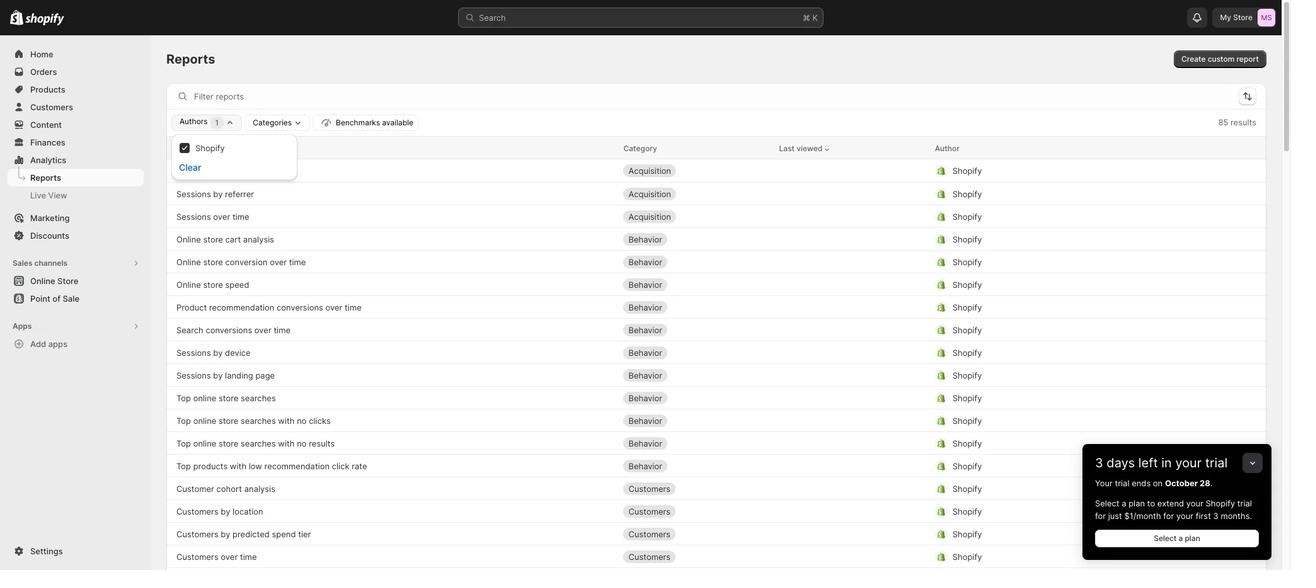 Task type: describe. For each thing, give the bounding box(es) containing it.
my store image
[[1258, 9, 1276, 26]]

apps button
[[8, 318, 144, 335]]

row containing sessions by device
[[166, 341, 1267, 364]]

product
[[176, 302, 207, 312]]

product recommendation conversions over time link
[[176, 301, 362, 314]]

top for top products with low recommendation click rate
[[176, 461, 191, 471]]

customers over time link
[[176, 551, 257, 563]]

behavior for top online store searches with no clicks
[[629, 416, 663, 426]]

acquisition cell for sessions by location
[[624, 161, 769, 181]]

customers cell for customers over time
[[624, 547, 769, 567]]

shopify cell for top online store searches
[[935, 388, 1227, 408]]

search conversions over time
[[176, 325, 291, 335]]

customer
[[176, 484, 214, 494]]

ends
[[1132, 478, 1151, 488]]

finances
[[30, 137, 65, 147]]

shopify cell for sessions by referrer
[[935, 184, 1227, 204]]

0 vertical spatial recommendation
[[209, 302, 274, 312]]

20 row from the top
[[166, 568, 1267, 570]]

behavior cell for sessions by landing page
[[624, 365, 769, 385]]

spend
[[272, 529, 296, 539]]

sales channels
[[13, 258, 68, 268]]

sessions for sessions by device
[[176, 348, 211, 358]]

behavior for search conversions over time
[[629, 325, 663, 335]]

plan for select a plan
[[1185, 534, 1201, 543]]

on
[[1153, 478, 1163, 488]]

3 days left in your trial
[[1095, 456, 1228, 471]]

october
[[1165, 478, 1198, 488]]

sessions over time
[[176, 211, 249, 222]]

last viewed
[[779, 143, 823, 153]]

analysis inside customer cohort analysis link
[[244, 484, 275, 494]]

top products with low recommendation click rate link
[[176, 460, 367, 472]]

shopify for top online store searches with no clicks
[[953, 416, 982, 426]]

live
[[30, 190, 46, 200]]

rate
[[352, 461, 367, 471]]

shopify cell for top online store searches with no results
[[935, 433, 1227, 453]]

⌘
[[803, 13, 810, 23]]

3 inside select a plan to extend your shopify trial for just $1/month for your first 3 months.
[[1214, 511, 1219, 521]]

behavior cell for top products with low recommendation click rate
[[624, 456, 769, 476]]

row containing top products with low recommendation click rate
[[166, 454, 1267, 477]]

benchmarks available
[[336, 118, 414, 127]]

to
[[1148, 499, 1155, 509]]

left
[[1139, 456, 1158, 471]]

sessions by device
[[176, 348, 251, 358]]

customers by location
[[176, 506, 263, 517]]

a for select a plan to extend your shopify trial for just $1/month for your first 3 months.
[[1122, 499, 1127, 509]]

content
[[30, 120, 62, 130]]

customers link
[[8, 98, 144, 116]]

sessions by location link
[[176, 165, 256, 177]]

1 vertical spatial your
[[1187, 499, 1204, 509]]

customer cohort analysis link
[[176, 482, 275, 495]]

point of sale link
[[8, 290, 144, 308]]

top online store searches with no results link
[[176, 437, 335, 450]]

store down top online store searches
[[219, 416, 239, 426]]

customers cell for customers by predicted spend tier
[[624, 524, 769, 544]]

apps
[[48, 339, 68, 349]]

shopify cell for online store speed
[[935, 274, 1227, 295]]

row containing customers over time
[[166, 545, 1267, 568]]

plan for select a plan to extend your shopify trial for just $1/month for your first 3 months.
[[1129, 499, 1145, 509]]

behavior for top online store searches with no results
[[629, 438, 663, 448]]

1 for from the left
[[1095, 511, 1106, 521]]

marketing link
[[8, 209, 144, 227]]

online for top online store searches with no clicks
[[193, 416, 216, 426]]

online store speed
[[176, 280, 249, 290]]

row containing sessions by referrer
[[166, 182, 1267, 205]]

row containing customers by location
[[166, 500, 1267, 523]]

your
[[1095, 478, 1113, 488]]

online for top online store searches
[[193, 393, 216, 403]]

select a plan
[[1154, 534, 1201, 543]]

online store conversion over time
[[176, 257, 306, 267]]

predicted
[[233, 529, 270, 539]]

select for select a plan to extend your shopify trial for just $1/month for your first 3 months.
[[1095, 499, 1120, 509]]

name button
[[176, 142, 198, 154]]

row containing search conversions over time
[[166, 318, 1267, 341]]

settings link
[[8, 543, 144, 560]]

row containing top online store searches with no clicks
[[166, 409, 1267, 432]]

products link
[[8, 81, 144, 98]]

viewed
[[797, 143, 823, 153]]

shopify for customers by location
[[953, 506, 982, 517]]

shopify cell for sessions by landing page
[[935, 365, 1227, 385]]

3 shopify cell from the top
[[935, 206, 1227, 227]]

shopify cell for online store conversion over time
[[935, 252, 1227, 272]]

0 horizontal spatial reports
[[30, 173, 61, 183]]

reports link
[[8, 169, 144, 187]]

tier
[[298, 529, 311, 539]]

author
[[935, 143, 960, 153]]

discounts
[[30, 231, 69, 241]]

behavior cell for top online store searches with no clicks
[[624, 411, 769, 431]]

shopify cell for sessions by device
[[935, 343, 1227, 363]]

search conversions over time link
[[176, 324, 291, 336]]

location for sessions by location
[[225, 166, 256, 176]]

row containing sessions over time
[[166, 205, 1267, 228]]

list of reports table
[[166, 137, 1267, 570]]

available
[[382, 118, 414, 127]]

cart
[[225, 234, 241, 244]]

sessions by referrer
[[176, 189, 254, 199]]

1 vertical spatial trial
[[1115, 478, 1130, 488]]

row containing customer cohort analysis
[[166, 477, 1267, 500]]

top online store searches with no results
[[176, 438, 335, 448]]

conversion
[[225, 257, 268, 267]]

days
[[1107, 456, 1135, 471]]

online store cart analysis link
[[176, 233, 274, 245]]

authors
[[180, 117, 208, 126]]

your inside 3 days left in your trial dropdown button
[[1176, 456, 1202, 471]]

no for clicks
[[297, 416, 307, 426]]

last
[[779, 143, 795, 153]]

top products with low recommendation click rate
[[176, 461, 367, 471]]

0 vertical spatial reports
[[166, 52, 215, 67]]

sessions by landing page
[[176, 370, 275, 380]]

by for sessions by landing page
[[213, 370, 223, 380]]

top online store searches
[[176, 393, 276, 403]]

shopify for customers over time
[[953, 552, 982, 562]]

customers by location link
[[176, 505, 263, 518]]

shopify for online store conversion over time
[[953, 257, 982, 267]]

shopify for top online store searches
[[953, 393, 982, 403]]

acquisition for sessions by location
[[629, 166, 671, 176]]

1 horizontal spatial results
[[1231, 117, 1257, 127]]

3 days left in your trial element
[[1083, 477, 1272, 560]]

row containing online store cart analysis
[[166, 228, 1267, 250]]

customers cell for customers by location
[[624, 501, 769, 522]]

online for online store cart analysis
[[176, 234, 201, 244]]

behavior for top products with low recommendation click rate
[[629, 461, 663, 471]]

product recommendation conversions over time
[[176, 302, 362, 312]]

select for select a plan
[[1154, 534, 1177, 543]]

store up products
[[219, 438, 239, 448]]

categories
[[253, 118, 292, 127]]

last viewed button
[[779, 139, 832, 158]]

clear button
[[179, 162, 201, 173]]

sales
[[13, 258, 32, 268]]

top online store searches with no clicks
[[176, 416, 331, 426]]

acquisition cell for sessions over time
[[624, 206, 769, 227]]

landing
[[225, 370, 253, 380]]

of
[[53, 294, 60, 304]]

store for online store
[[57, 276, 78, 286]]

searches for clicks
[[241, 416, 276, 426]]

point of sale button
[[0, 290, 151, 308]]

searches for results
[[241, 438, 276, 448]]

products
[[30, 84, 65, 95]]

row containing sessions by landing page
[[166, 364, 1267, 386]]

online for top online store searches with no results
[[193, 438, 216, 448]]

shopify for sessions by device
[[953, 348, 982, 358]]

sessions for sessions by landing page
[[176, 370, 211, 380]]

months.
[[1221, 511, 1252, 521]]

custom
[[1208, 54, 1235, 64]]

customers cell for customer cohort analysis
[[624, 479, 769, 499]]

first
[[1196, 511, 1211, 521]]

2 for from the left
[[1164, 511, 1174, 521]]

85
[[1219, 117, 1229, 127]]



Task type: vqa. For each thing, say whether or not it's contained in the screenshot.
AND in 'link'
no



Task type: locate. For each thing, give the bounding box(es) containing it.
recommendation right low on the bottom left of the page
[[264, 461, 330, 471]]

shopify for top online store searches with no results
[[953, 438, 982, 448]]

store inside the 'online store' link
[[57, 276, 78, 286]]

your trial ends on october 28 .
[[1095, 478, 1213, 488]]

0 vertical spatial searches
[[241, 393, 276, 403]]

by for sessions by referrer
[[213, 189, 223, 199]]

9 behavior from the top
[[629, 416, 663, 426]]

content link
[[8, 116, 144, 134]]

trial inside dropdown button
[[1206, 456, 1228, 471]]

4 top from the top
[[176, 461, 191, 471]]

0 vertical spatial a
[[1122, 499, 1127, 509]]

0 horizontal spatial shopify image
[[10, 10, 23, 25]]

0 vertical spatial online
[[193, 393, 216, 403]]

3 top from the top
[[176, 438, 191, 448]]

by for customers by location
[[221, 506, 230, 517]]

with inside top online store searches with no results link
[[278, 438, 295, 448]]

shopify cell for sessions by location
[[935, 161, 1227, 181]]

trial inside select a plan to extend your shopify trial for just $1/month for your first 3 months.
[[1238, 499, 1252, 509]]

0 horizontal spatial plan
[[1129, 499, 1145, 509]]

search inside list of reports 'table'
[[176, 325, 203, 335]]

18 row from the top
[[166, 523, 1267, 545]]

shopify cell for customer cohort analysis
[[935, 479, 1227, 499]]

16 row from the top
[[166, 477, 1267, 500]]

device
[[225, 348, 251, 358]]

1 vertical spatial results
[[309, 438, 335, 448]]

sessions inside sessions over time link
[[176, 211, 211, 222]]

0 horizontal spatial conversions
[[206, 325, 252, 335]]

sessions inside sessions by landing page link
[[176, 370, 211, 380]]

reports
[[166, 52, 215, 67], [30, 173, 61, 183]]

a
[[1122, 499, 1127, 509], [1179, 534, 1183, 543]]

row containing product recommendation conversions over time
[[166, 296, 1267, 318]]

behavior for online store speed
[[629, 280, 663, 290]]

1 shopify cell from the top
[[935, 161, 1227, 181]]

speed
[[225, 280, 249, 290]]

settings
[[30, 546, 63, 557]]

8 behavior cell from the top
[[624, 388, 769, 408]]

channels
[[34, 258, 68, 268]]

customers over time
[[176, 552, 257, 562]]

shopify for top products with low recommendation click rate
[[953, 461, 982, 471]]

add apps
[[30, 339, 68, 349]]

4 sessions from the top
[[176, 348, 211, 358]]

0 vertical spatial conversions
[[277, 302, 323, 312]]

behavior for online store conversion over time
[[629, 257, 663, 267]]

clicks
[[309, 416, 331, 426]]

shopify inside select a plan to extend your shopify trial for just $1/month for your first 3 months.
[[1206, 499, 1235, 509]]

6 row from the top
[[166, 250, 1267, 273]]

13 shopify cell from the top
[[935, 433, 1227, 453]]

sessions by landing page link
[[176, 369, 275, 382]]

1 online from the top
[[193, 393, 216, 403]]

11 shopify cell from the top
[[935, 388, 1227, 408]]

location inside 'link'
[[225, 166, 256, 176]]

click
[[332, 461, 350, 471]]

with inside top online store searches with no clicks link
[[278, 416, 295, 426]]

5 shopify cell from the top
[[935, 252, 1227, 272]]

online down sessions over time link
[[176, 234, 201, 244]]

2 acquisition cell from the top
[[624, 184, 769, 204]]

search for search conversions over time
[[176, 325, 203, 335]]

9 row from the top
[[166, 318, 1267, 341]]

create custom report
[[1182, 54, 1259, 64]]

behavior cell for online store speed
[[624, 274, 769, 295]]

4 behavior cell from the top
[[624, 297, 769, 317]]

0 vertical spatial acquisition cell
[[624, 161, 769, 181]]

benchmarks
[[336, 118, 380, 127]]

1 horizontal spatial a
[[1179, 534, 1183, 543]]

select up the "just"
[[1095, 499, 1120, 509]]

15 shopify cell from the top
[[935, 479, 1227, 499]]

online for online store
[[30, 276, 55, 286]]

1 top from the top
[[176, 393, 191, 403]]

top for top online store searches
[[176, 393, 191, 403]]

no up top products with low recommendation click rate
[[297, 438, 307, 448]]

shopify for online store cart analysis
[[953, 234, 982, 244]]

0 vertical spatial your
[[1176, 456, 1202, 471]]

16 shopify cell from the top
[[935, 501, 1227, 522]]

2 behavior from the top
[[629, 257, 663, 267]]

shopify for sessions by landing page
[[953, 370, 982, 380]]

5 behavior cell from the top
[[624, 320, 769, 340]]

location up predicted
[[233, 506, 263, 517]]

1 acquisition from the top
[[629, 166, 671, 176]]

my
[[1221, 13, 1232, 22]]

1 behavior cell from the top
[[624, 229, 769, 249]]

row containing name
[[166, 137, 1267, 159]]

6 behavior cell from the top
[[624, 343, 769, 363]]

with for results
[[278, 438, 295, 448]]

1 vertical spatial no
[[297, 438, 307, 448]]

online up online store speed link
[[176, 257, 201, 267]]

2 searches from the top
[[241, 416, 276, 426]]

2 no from the top
[[297, 438, 307, 448]]

by left referrer
[[213, 189, 223, 199]]

0 vertical spatial analysis
[[243, 234, 274, 244]]

sessions inside "sessions by device" link
[[176, 348, 211, 358]]

3 behavior from the top
[[629, 280, 663, 290]]

plan down first
[[1185, 534, 1201, 543]]

behavior for online store cart analysis
[[629, 234, 663, 244]]

point of sale
[[30, 294, 79, 304]]

analysis right "cart"
[[243, 234, 274, 244]]

1 vertical spatial recommendation
[[264, 461, 330, 471]]

category button
[[624, 142, 657, 154]]

report
[[1237, 54, 1259, 64]]

7 row from the top
[[166, 273, 1267, 296]]

shopify cell for customers over time
[[935, 547, 1227, 567]]

1 horizontal spatial store
[[1234, 13, 1253, 22]]

10 row from the top
[[166, 341, 1267, 364]]

1 horizontal spatial reports
[[166, 52, 215, 67]]

search for search
[[479, 13, 506, 23]]

1 horizontal spatial select
[[1154, 534, 1177, 543]]

0 vertical spatial location
[[225, 166, 256, 176]]

with left clicks at bottom left
[[278, 416, 295, 426]]

1 vertical spatial with
[[278, 438, 295, 448]]

customer cohort analysis
[[176, 484, 275, 494]]

by for sessions by device
[[213, 348, 223, 358]]

top for top online store searches with no results
[[176, 438, 191, 448]]

1 horizontal spatial plan
[[1185, 534, 1201, 543]]

10 behavior from the top
[[629, 438, 663, 448]]

online store cart analysis
[[176, 234, 274, 244]]

shopify cell for top products with low recommendation click rate
[[935, 456, 1227, 476]]

11 behavior cell from the top
[[624, 456, 769, 476]]

17 row from the top
[[166, 500, 1267, 523]]

17 shopify cell from the top
[[935, 524, 1227, 544]]

1 horizontal spatial 3
[[1214, 511, 1219, 521]]

2 shopify cell from the top
[[935, 184, 1227, 204]]

online up point
[[30, 276, 55, 286]]

online inside button
[[30, 276, 55, 286]]

acquisition cell for sessions by referrer
[[624, 184, 769, 204]]

0 vertical spatial select
[[1095, 499, 1120, 509]]

0 horizontal spatial store
[[57, 276, 78, 286]]

behavior cell for top online store searches with no results
[[624, 433, 769, 453]]

1 searches from the top
[[241, 393, 276, 403]]

6 behavior from the top
[[629, 348, 663, 358]]

behavior for sessions by landing page
[[629, 370, 663, 380]]

sessions down sessions by referrer link
[[176, 211, 211, 222]]

1 vertical spatial acquisition
[[629, 189, 671, 199]]

searches up top online store searches with no clicks
[[241, 393, 276, 403]]

behavior
[[629, 234, 663, 244], [629, 257, 663, 267], [629, 280, 663, 290], [629, 302, 663, 312], [629, 325, 663, 335], [629, 348, 663, 358], [629, 370, 663, 380], [629, 393, 663, 403], [629, 416, 663, 426], [629, 438, 663, 448], [629, 461, 663, 471]]

1 horizontal spatial trial
[[1206, 456, 1228, 471]]

2 vertical spatial online
[[193, 438, 216, 448]]

online for online store speed
[[176, 280, 201, 290]]

sessions over time link
[[176, 210, 249, 223]]

by for customers by predicted spend tier
[[221, 529, 230, 539]]

analytics
[[30, 155, 66, 165]]

4 customers cell from the top
[[624, 547, 769, 567]]

referrer
[[225, 189, 254, 199]]

analytics link
[[8, 151, 144, 169]]

by down 'customer cohort analysis'
[[221, 506, 230, 517]]

row containing online store conversion over time
[[166, 250, 1267, 273]]

1 sessions from the top
[[176, 166, 211, 176]]

sales channels button
[[8, 255, 144, 272]]

sessions by location
[[176, 166, 256, 176]]

point
[[30, 294, 50, 304]]

3 right first
[[1214, 511, 1219, 521]]

online up product
[[176, 280, 201, 290]]

online store conversion over time link
[[176, 256, 306, 268]]

trial right your
[[1115, 478, 1130, 488]]

2 vertical spatial searches
[[241, 438, 276, 448]]

0 horizontal spatial select
[[1095, 499, 1120, 509]]

store left "cart"
[[203, 234, 223, 244]]

5 row from the top
[[166, 228, 1267, 250]]

apps
[[13, 321, 32, 331]]

in
[[1162, 456, 1172, 471]]

2 online from the top
[[193, 416, 216, 426]]

reports down the analytics
[[30, 173, 61, 183]]

3 online from the top
[[193, 438, 216, 448]]

3 acquisition from the top
[[629, 211, 671, 222]]

2 sessions from the top
[[176, 189, 211, 199]]

⌘ k
[[803, 13, 818, 23]]

row containing sessions by location
[[166, 159, 1267, 182]]

2 vertical spatial acquisition
[[629, 211, 671, 222]]

4 row from the top
[[166, 205, 1267, 228]]

my store
[[1221, 13, 1253, 22]]

3 inside dropdown button
[[1095, 456, 1103, 471]]

sessions down clear
[[176, 189, 211, 199]]

0 vertical spatial results
[[1231, 117, 1257, 127]]

behavior for product recommendation conversions over time
[[629, 302, 663, 312]]

for left the "just"
[[1095, 511, 1106, 521]]

sessions up sessions by landing page link
[[176, 348, 211, 358]]

top online store searches with no clicks link
[[176, 414, 331, 427]]

behavior cell for online store conversion over time
[[624, 252, 769, 272]]

1 horizontal spatial shopify image
[[25, 13, 64, 26]]

0 horizontal spatial search
[[176, 325, 203, 335]]

a up the "just"
[[1122, 499, 1127, 509]]

no left clicks at bottom left
[[297, 416, 307, 426]]

your up october
[[1176, 456, 1202, 471]]

0 horizontal spatial results
[[309, 438, 335, 448]]

2 acquisition from the top
[[629, 189, 671, 199]]

select a plan link
[[1095, 530, 1259, 548]]

shopify image
[[10, 10, 23, 25], [25, 13, 64, 26]]

4 behavior from the top
[[629, 302, 663, 312]]

store up online store speed link
[[203, 257, 223, 267]]

finances link
[[8, 134, 144, 151]]

plan up $1/month
[[1129, 499, 1145, 509]]

sessions down 'name' button
[[176, 166, 211, 176]]

1 behavior from the top
[[629, 234, 663, 244]]

shopify for sessions by referrer
[[953, 189, 982, 199]]

shopify cell for product recommendation conversions over time
[[935, 297, 1227, 317]]

behavior for top online store searches
[[629, 393, 663, 403]]

shopify cell
[[935, 161, 1227, 181], [935, 184, 1227, 204], [935, 206, 1227, 227], [935, 229, 1227, 249], [935, 252, 1227, 272], [935, 274, 1227, 295], [935, 297, 1227, 317], [935, 320, 1227, 340], [935, 343, 1227, 363], [935, 365, 1227, 385], [935, 388, 1227, 408], [935, 411, 1227, 431], [935, 433, 1227, 453], [935, 456, 1227, 476], [935, 479, 1227, 499], [935, 501, 1227, 522], [935, 524, 1227, 544], [935, 547, 1227, 567]]

categories button
[[245, 115, 310, 131]]

recommendation down speed
[[209, 302, 274, 312]]

0 vertical spatial acquisition
[[629, 166, 671, 176]]

2 top from the top
[[176, 416, 191, 426]]

row containing online store speed
[[166, 273, 1267, 296]]

online down top online store searches
[[193, 416, 216, 426]]

top for top online store searches with no clicks
[[176, 416, 191, 426]]

online down sessions by landing page link
[[193, 393, 216, 403]]

13 row from the top
[[166, 409, 1267, 432]]

14 row from the top
[[166, 432, 1267, 454]]

8 row from the top
[[166, 296, 1267, 318]]

analysis
[[243, 234, 274, 244], [244, 484, 275, 494]]

3 sessions from the top
[[176, 211, 211, 222]]

.
[[1211, 478, 1213, 488]]

behavior cell for online store cart analysis
[[624, 229, 769, 249]]

home
[[30, 49, 53, 59]]

1 vertical spatial analysis
[[244, 484, 275, 494]]

0 vertical spatial with
[[278, 416, 295, 426]]

analysis inside online store cart analysis link
[[243, 234, 274, 244]]

with
[[278, 416, 295, 426], [278, 438, 295, 448], [230, 461, 246, 471]]

store right my
[[1234, 13, 1253, 22]]

by down customers by location link
[[221, 529, 230, 539]]

3 searches from the top
[[241, 438, 276, 448]]

row containing top online store searches
[[166, 386, 1267, 409]]

10 shopify cell from the top
[[935, 365, 1227, 385]]

behavior cell for sessions by device
[[624, 343, 769, 363]]

1 vertical spatial search
[[176, 325, 203, 335]]

results down clicks at bottom left
[[309, 438, 335, 448]]

online store link
[[8, 272, 144, 290]]

3 up your
[[1095, 456, 1103, 471]]

0 vertical spatial store
[[1234, 13, 1253, 22]]

sessions
[[176, 166, 211, 176], [176, 189, 211, 199], [176, 211, 211, 222], [176, 348, 211, 358], [176, 370, 211, 380]]

shopify for search conversions over time
[[953, 325, 982, 335]]

select down select a plan to extend your shopify trial for just $1/month for your first 3 months.
[[1154, 534, 1177, 543]]

28
[[1200, 478, 1211, 488]]

shopify cell for online store cart analysis
[[935, 229, 1227, 249]]

1 vertical spatial conversions
[[206, 325, 252, 335]]

2 horizontal spatial trial
[[1238, 499, 1252, 509]]

by up sessions by referrer
[[213, 166, 223, 176]]

0 horizontal spatial a
[[1122, 499, 1127, 509]]

store
[[203, 234, 223, 244], [203, 257, 223, 267], [203, 280, 223, 290], [219, 393, 239, 403], [219, 416, 239, 426], [219, 438, 239, 448]]

just
[[1108, 511, 1122, 521]]

row containing customers by predicted spend tier
[[166, 523, 1267, 545]]

a for select a plan
[[1179, 534, 1183, 543]]

trial up months.
[[1238, 499, 1252, 509]]

0 vertical spatial plan
[[1129, 499, 1145, 509]]

9 behavior cell from the top
[[624, 411, 769, 431]]

3 behavior cell from the top
[[624, 274, 769, 295]]

shopify for product recommendation conversions over time
[[953, 302, 982, 312]]

trial up .
[[1206, 456, 1228, 471]]

no for results
[[297, 438, 307, 448]]

with inside "top products with low recommendation click rate" link
[[230, 461, 246, 471]]

orders link
[[8, 63, 144, 81]]

your left first
[[1177, 511, 1194, 521]]

12 shopify cell from the top
[[935, 411, 1227, 431]]

2 row from the top
[[166, 159, 1267, 182]]

plan inside select a plan to extend your shopify trial for just $1/month for your first 3 months.
[[1129, 499, 1145, 509]]

select a plan to extend your shopify trial for just $1/month for your first 3 months.
[[1095, 499, 1252, 521]]

0 horizontal spatial 3
[[1095, 456, 1103, 471]]

shopify for sessions by location
[[953, 166, 982, 176]]

0 vertical spatial no
[[297, 416, 307, 426]]

acquisition cell
[[624, 161, 769, 181], [624, 184, 769, 204], [624, 206, 769, 227]]

behavior cell for top online store searches
[[624, 388, 769, 408]]

by inside 'link'
[[213, 166, 223, 176]]

9 shopify cell from the top
[[935, 343, 1227, 363]]

shopify for customer cohort analysis
[[953, 484, 982, 494]]

shopify cell for customers by predicted spend tier
[[935, 524, 1227, 544]]

time
[[233, 211, 249, 222], [289, 257, 306, 267], [345, 302, 362, 312], [274, 325, 291, 335], [240, 552, 257, 562]]

row containing top online store searches with no results
[[166, 432, 1267, 454]]

11 behavior from the top
[[629, 461, 663, 471]]

18 shopify cell from the top
[[935, 547, 1227, 567]]

1 vertical spatial reports
[[30, 173, 61, 183]]

sessions inside sessions by location 'link'
[[176, 166, 211, 176]]

sessions down sessions by device
[[176, 370, 211, 380]]

category
[[624, 143, 657, 153]]

results inside list of reports 'table'
[[309, 438, 335, 448]]

searches up top online store searches with no results
[[241, 416, 276, 426]]

19 row from the top
[[166, 545, 1267, 568]]

customers
[[30, 102, 73, 112], [629, 484, 671, 494], [176, 506, 219, 517], [629, 506, 671, 517], [176, 529, 219, 539], [629, 529, 671, 539], [176, 552, 219, 562], [629, 552, 671, 562]]

results right "85" at the top right of page
[[1231, 117, 1257, 127]]

online store
[[30, 276, 78, 286]]

reports up authors
[[166, 52, 215, 67]]

7 shopify cell from the top
[[935, 297, 1227, 317]]

store for my store
[[1234, 13, 1253, 22]]

2 vertical spatial trial
[[1238, 499, 1252, 509]]

1 no from the top
[[297, 416, 307, 426]]

2 customers cell from the top
[[624, 501, 769, 522]]

2 behavior cell from the top
[[624, 252, 769, 272]]

behavior cell for search conversions over time
[[624, 320, 769, 340]]

behavior for sessions by device
[[629, 348, 663, 358]]

1 horizontal spatial search
[[479, 13, 506, 23]]

Filter reports text field
[[194, 86, 1229, 107]]

5 sessions from the top
[[176, 370, 211, 380]]

3 customers cell from the top
[[624, 524, 769, 544]]

location up referrer
[[225, 166, 256, 176]]

2 vertical spatial your
[[1177, 511, 1194, 521]]

3 acquisition cell from the top
[[624, 206, 769, 227]]

1 horizontal spatial for
[[1164, 511, 1174, 521]]

1 row from the top
[[166, 137, 1267, 159]]

cohort
[[217, 484, 242, 494]]

1 vertical spatial 3
[[1214, 511, 1219, 521]]

online up products
[[193, 438, 216, 448]]

3 days left in your trial button
[[1083, 444, 1272, 471]]

1 customers cell from the top
[[624, 479, 769, 499]]

sessions inside sessions by referrer link
[[176, 189, 211, 199]]

8 shopify cell from the top
[[935, 320, 1227, 340]]

0 horizontal spatial trial
[[1115, 478, 1130, 488]]

7 behavior from the top
[[629, 370, 663, 380]]

12 row from the top
[[166, 386, 1267, 409]]

your up first
[[1187, 499, 1204, 509]]

with for clicks
[[278, 416, 295, 426]]

behavior cell
[[624, 229, 769, 249], [624, 252, 769, 272], [624, 274, 769, 295], [624, 297, 769, 317], [624, 320, 769, 340], [624, 343, 769, 363], [624, 365, 769, 385], [624, 388, 769, 408], [624, 411, 769, 431], [624, 433, 769, 453], [624, 456, 769, 476]]

with left low on the bottom left of the page
[[230, 461, 246, 471]]

online for online store conversion over time
[[176, 257, 201, 267]]

4 shopify cell from the top
[[935, 229, 1227, 249]]

analysis down low on the bottom left of the page
[[244, 484, 275, 494]]

1 vertical spatial location
[[233, 506, 263, 517]]

3 row from the top
[[166, 182, 1267, 205]]

15 row from the top
[[166, 454, 1267, 477]]

location for customers by location
[[233, 506, 263, 517]]

2 vertical spatial acquisition cell
[[624, 206, 769, 227]]

acquisition for sessions over time
[[629, 211, 671, 222]]

8 behavior from the top
[[629, 393, 663, 403]]

behavior cell for product recommendation conversions over time
[[624, 297, 769, 317]]

customers cell
[[624, 479, 769, 499], [624, 501, 769, 522], [624, 524, 769, 544], [624, 547, 769, 567]]

sessions for sessions by location
[[176, 166, 211, 176]]

clear
[[179, 162, 201, 173]]

5 behavior from the top
[[629, 325, 663, 335]]

for down "extend" on the right of the page
[[1164, 511, 1174, 521]]

shopify for customers by predicted spend tier
[[953, 529, 982, 539]]

2 vertical spatial with
[[230, 461, 246, 471]]

3
[[1095, 456, 1103, 471], [1214, 511, 1219, 521]]

1 vertical spatial select
[[1154, 534, 1177, 543]]

1 vertical spatial online
[[193, 416, 216, 426]]

sessions by referrer link
[[176, 188, 254, 200]]

1 vertical spatial plan
[[1185, 534, 1201, 543]]

benchmarks available button
[[313, 115, 419, 131]]

by left device at the bottom left of the page
[[213, 348, 223, 358]]

0 vertical spatial 3
[[1095, 456, 1103, 471]]

10 behavior cell from the top
[[624, 433, 769, 453]]

0 horizontal spatial for
[[1095, 511, 1106, 521]]

a inside select a plan to extend your shopify trial for just $1/month for your first 3 months.
[[1122, 499, 1127, 509]]

by left landing
[[213, 370, 223, 380]]

1 vertical spatial store
[[57, 276, 78, 286]]

0 vertical spatial trial
[[1206, 456, 1228, 471]]

create custom report button
[[1174, 50, 1267, 68]]

1
[[215, 118, 219, 127]]

1 acquisition cell from the top
[[624, 161, 769, 181]]

14 shopify cell from the top
[[935, 456, 1227, 476]]

store left speed
[[203, 280, 223, 290]]

by for sessions by location
[[213, 166, 223, 176]]

1 vertical spatial a
[[1179, 534, 1183, 543]]

home link
[[8, 45, 144, 63]]

0 vertical spatial search
[[479, 13, 506, 23]]

$1/month
[[1125, 511, 1161, 521]]

1 horizontal spatial conversions
[[277, 302, 323, 312]]

1 vertical spatial acquisition cell
[[624, 184, 769, 204]]

shopify for online store speed
[[953, 280, 982, 290]]

store up sale
[[57, 276, 78, 286]]

select inside select a plan to extend your shopify trial for just $1/month for your first 3 months.
[[1095, 499, 1120, 509]]

searches up low on the bottom left of the page
[[241, 438, 276, 448]]

shopify cell for search conversions over time
[[935, 320, 1227, 340]]

sessions for sessions over time
[[176, 211, 211, 222]]

shopify cell for top online store searches with no clicks
[[935, 411, 1227, 431]]

with up top products with low recommendation click rate
[[278, 438, 295, 448]]

acquisition for sessions by referrer
[[629, 189, 671, 199]]

6 shopify cell from the top
[[935, 274, 1227, 295]]

a down select a plan to extend your shopify trial for just $1/month for your first 3 months.
[[1179, 534, 1183, 543]]

sale
[[63, 294, 79, 304]]

row
[[166, 137, 1267, 159], [166, 159, 1267, 182], [166, 182, 1267, 205], [166, 205, 1267, 228], [166, 228, 1267, 250], [166, 250, 1267, 273], [166, 273, 1267, 296], [166, 296, 1267, 318], [166, 318, 1267, 341], [166, 341, 1267, 364], [166, 364, 1267, 386], [166, 386, 1267, 409], [166, 409, 1267, 432], [166, 432, 1267, 454], [166, 454, 1267, 477], [166, 477, 1267, 500], [166, 500, 1267, 523], [166, 523, 1267, 545], [166, 545, 1267, 568], [166, 568, 1267, 570]]

top online store searches link
[[176, 392, 276, 404]]

sessions for sessions by referrer
[[176, 189, 211, 199]]

11 row from the top
[[166, 364, 1267, 386]]

7 behavior cell from the top
[[624, 365, 769, 385]]

shopify cell for customers by location
[[935, 501, 1227, 522]]

page
[[256, 370, 275, 380]]

shopify
[[195, 143, 225, 153], [953, 166, 982, 176], [953, 189, 982, 199], [953, 211, 982, 222], [953, 234, 982, 244], [953, 257, 982, 267], [953, 280, 982, 290], [953, 302, 982, 312], [953, 325, 982, 335], [953, 348, 982, 358], [953, 370, 982, 380], [953, 393, 982, 403], [953, 416, 982, 426], [953, 438, 982, 448], [953, 461, 982, 471], [953, 484, 982, 494], [1206, 499, 1235, 509], [953, 506, 982, 517], [953, 529, 982, 539], [953, 552, 982, 562]]

1 vertical spatial searches
[[241, 416, 276, 426]]

k
[[813, 13, 818, 23]]

store down sessions by landing page link
[[219, 393, 239, 403]]

your
[[1176, 456, 1202, 471], [1187, 499, 1204, 509], [1177, 511, 1194, 521]]

cell
[[779, 206, 925, 227]]

by
[[213, 166, 223, 176], [213, 189, 223, 199], [213, 348, 223, 358], [213, 370, 223, 380], [221, 506, 230, 517], [221, 529, 230, 539]]



